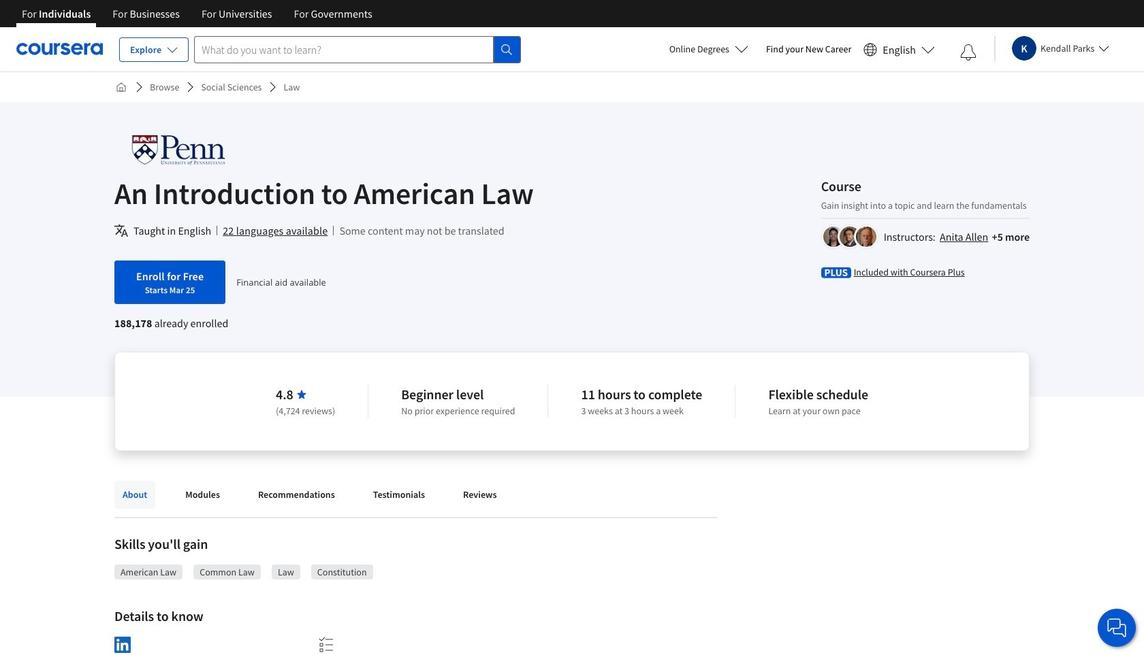 Task type: vqa. For each thing, say whether or not it's contained in the screenshot.
Anita Allen 'icon'
yes



Task type: locate. For each thing, give the bounding box(es) containing it.
anita allen image
[[823, 226, 844, 247]]

banner navigation
[[11, 0, 383, 27]]

shyam balganesh image
[[840, 226, 860, 247]]

None search field
[[194, 36, 521, 63]]

university of pennsylvania image
[[114, 135, 242, 166]]

What do you want to learn? text field
[[194, 36, 494, 63]]



Task type: describe. For each thing, give the bounding box(es) containing it.
home image
[[116, 82, 127, 93]]

coursera plus image
[[821, 267, 851, 278]]

stephen morse image
[[856, 226, 876, 247]]

coursera image
[[16, 38, 103, 60]]



